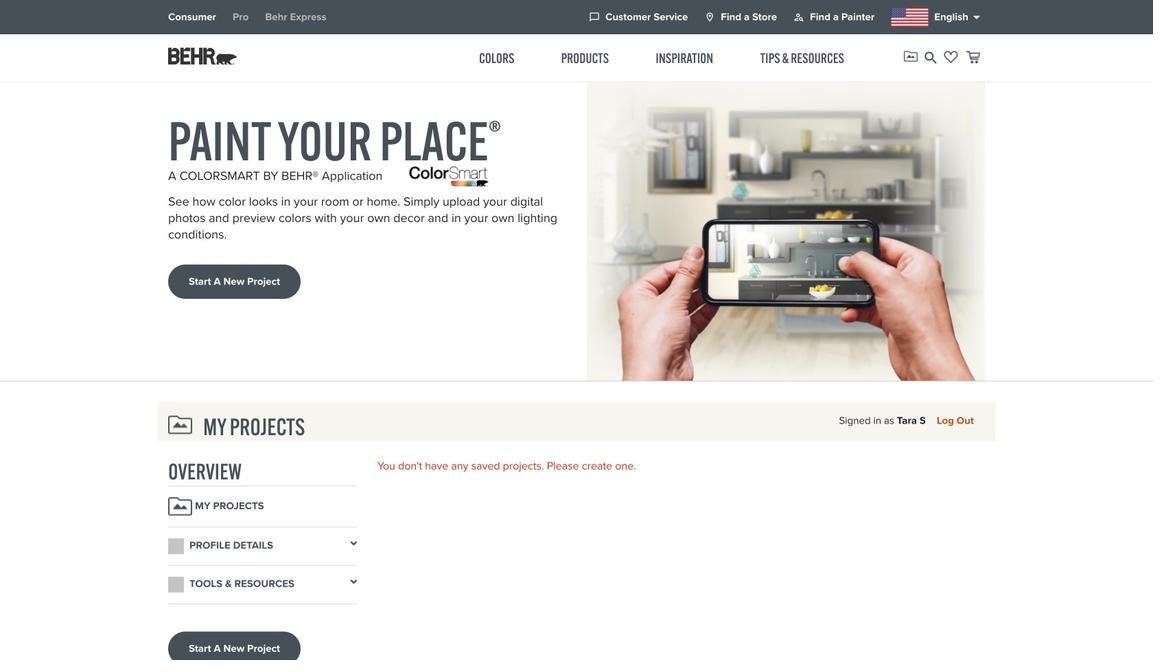 Task type: describe. For each thing, give the bounding box(es) containing it.
us flag image
[[891, 7, 929, 27]]



Task type: locate. For each thing, give the bounding box(es) containing it.
colorsmart logo image
[[409, 167, 488, 187]]

paint your palce image
[[587, 82, 985, 381]]

behr logo image
[[168, 48, 237, 65]]

angle down image
[[350, 539, 357, 549]]

angle down image
[[350, 577, 357, 588]]



Task type: vqa. For each thing, say whether or not it's contained in the screenshot.
website link
no



